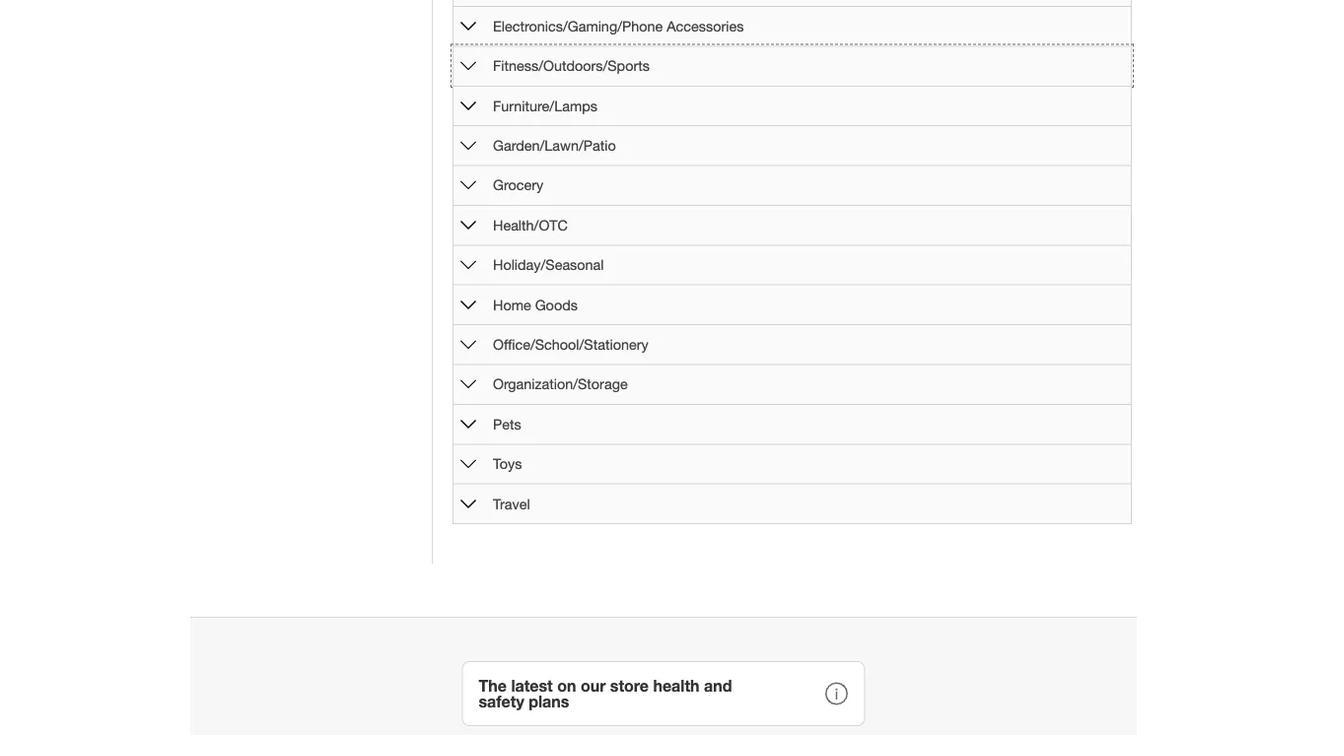 Task type: vqa. For each thing, say whether or not it's contained in the screenshot.
second circle arrow e image from the bottom
yes



Task type: locate. For each thing, give the bounding box(es) containing it.
holiday/seasonal
[[493, 257, 604, 274]]

pets
[[493, 417, 522, 433]]

the latest on our store health and safety plans link
[[462, 662, 865, 727]]

5 circle arrow e image from the top
[[461, 298, 477, 314]]

toys link
[[493, 457, 522, 473]]

3 circle arrow e image from the top
[[461, 138, 477, 154]]

2 circle arrow e image from the top
[[461, 99, 477, 114]]

2 circle arrow e image from the top
[[461, 218, 477, 234]]

fitness/outdoors/sports
[[493, 58, 650, 75]]

health/otc
[[493, 218, 568, 234]]

4 circle arrow e image from the top
[[461, 338, 477, 353]]

garden/lawn/patio
[[493, 138, 616, 154]]

organization/storage link
[[493, 377, 628, 393]]

and
[[704, 678, 732, 696]]

health
[[653, 678, 700, 696]]

1 circle arrow e image from the top
[[461, 19, 477, 35]]

5 circle arrow e image from the top
[[461, 377, 477, 393]]

home goods link
[[493, 297, 578, 314]]

pets link
[[493, 417, 522, 433]]

electronics/gaming/phone accessories
[[493, 18, 744, 35]]

6 circle arrow e image from the top
[[461, 417, 477, 433]]

safety
[[479, 693, 524, 712]]

1 circle arrow e image from the top
[[461, 59, 477, 75]]

circle arrow e image for furniture/lamps
[[461, 99, 477, 114]]

travel
[[493, 496, 530, 513]]

organization/storage
[[493, 377, 628, 393]]

circle arrow e image
[[461, 59, 477, 75], [461, 99, 477, 114], [461, 138, 477, 154], [461, 178, 477, 194], [461, 298, 477, 314]]

circle arrow e image for electronics/gaming/phone accessories
[[461, 19, 477, 35]]

home goods
[[493, 297, 578, 314]]

3 circle arrow e image from the top
[[461, 258, 477, 274]]

4 circle arrow e image from the top
[[461, 178, 477, 194]]

circle arrow e image for home goods
[[461, 298, 477, 314]]

grocery link
[[493, 178, 544, 194]]

8 circle arrow e image from the top
[[461, 497, 477, 513]]

circle arrow e image for fitness/outdoors/sports
[[461, 59, 477, 75]]

health/otc link
[[493, 218, 568, 234]]

circle arrow e image
[[461, 19, 477, 35], [461, 218, 477, 234], [461, 258, 477, 274], [461, 338, 477, 353], [461, 377, 477, 393], [461, 417, 477, 433], [461, 457, 477, 473], [461, 497, 477, 513]]

furniture/lamps link
[[493, 98, 598, 114]]

home
[[493, 297, 531, 314]]

7 circle arrow e image from the top
[[461, 457, 477, 473]]



Task type: describe. For each thing, give the bounding box(es) containing it.
garden/lawn/patio link
[[493, 138, 616, 154]]

circle arrow e image for pets
[[461, 417, 477, 433]]

our
[[581, 678, 606, 696]]

furniture/lamps
[[493, 98, 598, 114]]

office/school/stationery link
[[493, 337, 649, 353]]

circle arrow e image for grocery
[[461, 178, 477, 194]]

fitness/outdoors/sports link
[[493, 58, 650, 75]]

electronics/gaming/phone accessories link
[[493, 18, 744, 35]]

goods
[[535, 297, 578, 314]]

on
[[557, 678, 576, 696]]

travel link
[[493, 496, 530, 513]]

circle arrow e image for toys
[[461, 457, 477, 473]]

plans
[[529, 693, 569, 712]]

the latest on our store health and safety plans
[[479, 678, 732, 712]]

accessories
[[667, 18, 744, 35]]

store
[[610, 678, 649, 696]]

circle arrow e image for office/school/stationery
[[461, 338, 477, 353]]

office/school/stationery
[[493, 337, 649, 353]]

circle arrow e image for organization/storage
[[461, 377, 477, 393]]

toys
[[493, 457, 522, 473]]

grocery
[[493, 178, 544, 194]]

circle arrow e image for holiday/seasonal
[[461, 258, 477, 274]]

holiday/seasonal link
[[493, 257, 604, 274]]

electronics/gaming/phone
[[493, 18, 663, 35]]

latest
[[511, 678, 553, 696]]

the
[[479, 678, 507, 696]]

circle arrow e image for travel
[[461, 497, 477, 513]]

circle arrow e image for garden/lawn/patio
[[461, 138, 477, 154]]

circle arrow e image for health/otc
[[461, 218, 477, 234]]



